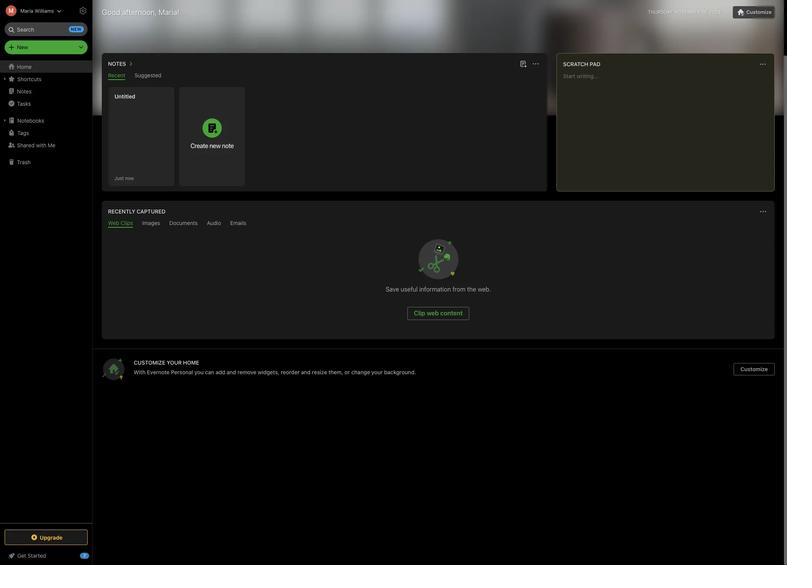 Task type: describe. For each thing, give the bounding box(es) containing it.
web
[[427, 310, 439, 317]]

recently
[[108, 208, 135, 215]]

trash link
[[0, 156, 92, 168]]

7
[[83, 553, 86, 558]]

notebooks
[[17, 117, 44, 124]]

home
[[17, 63, 32, 70]]

save
[[386, 286, 399, 293]]

web.
[[478, 286, 491, 293]]

started
[[28, 552, 46, 559]]

16,
[[702, 9, 709, 15]]

create
[[191, 142, 208, 149]]

from
[[453, 286, 466, 293]]

scratch pad
[[564, 61, 601, 67]]

recent tab panel
[[102, 80, 548, 192]]

tags button
[[0, 127, 92, 139]]

notebooks link
[[0, 114, 92, 127]]

create new note button
[[179, 87, 245, 186]]

just
[[115, 175, 124, 181]]

the
[[468, 286, 477, 293]]

tags
[[17, 129, 29, 136]]

november
[[676, 9, 701, 15]]

notes inside button
[[108, 60, 126, 67]]

tab list for recently captured
[[103, 220, 774, 228]]

now
[[125, 175, 134, 181]]

audio
[[207, 220, 221, 226]]

clip web content
[[414, 310, 463, 317]]

pad
[[590, 61, 601, 67]]

Help and Learning task checklist field
[[0, 550, 92, 562]]

shared with me link
[[0, 139, 92, 151]]

settings image
[[78, 6, 88, 15]]

tree containing home
[[0, 60, 92, 523]]

audio tab
[[207, 220, 221, 228]]

images
[[142, 220, 160, 226]]

web clips tab panel
[[102, 228, 776, 339]]

get started
[[17, 552, 46, 559]]

add
[[216, 369, 225, 375]]

maria
[[20, 8, 33, 14]]

or
[[345, 369, 350, 375]]

0 vertical spatial customize button
[[734, 6, 776, 18]]

good
[[102, 8, 120, 17]]

shortcuts button
[[0, 73, 92, 85]]

more actions field for scratch pad
[[758, 59, 769, 70]]

your
[[372, 369, 383, 375]]

1 vertical spatial notes
[[17, 88, 32, 94]]

maria williams
[[20, 8, 54, 14]]

useful
[[401, 286, 418, 293]]

evernote
[[147, 369, 170, 375]]

more actions image for scratch pad
[[759, 60, 768, 69]]

with
[[134, 369, 146, 375]]

you
[[195, 369, 204, 375]]

thursday, november 16, 2023
[[649, 9, 721, 15]]

with
[[36, 142, 46, 148]]

your
[[167, 359, 182, 366]]

untitled
[[115, 93, 135, 100]]

home
[[183, 359, 199, 366]]

trash
[[17, 159, 31, 165]]

more actions image for recently captured
[[759, 207, 769, 216]]

create new note
[[191, 142, 234, 149]]

note
[[222, 142, 234, 149]]

content
[[441, 310, 463, 317]]

recently captured
[[108, 208, 166, 215]]

new
[[17, 44, 28, 50]]

images tab
[[142, 220, 160, 228]]

more actions field for recently captured
[[759, 206, 769, 217]]



Task type: vqa. For each thing, say whether or not it's contained in the screenshot.
the left and
yes



Task type: locate. For each thing, give the bounding box(es) containing it.
recently captured button
[[107, 207, 166, 216]]

customize button
[[734, 6, 776, 18], [734, 363, 776, 375]]

new left note at the left top of the page
[[210, 142, 221, 149]]

just now
[[115, 175, 134, 181]]

1 horizontal spatial and
[[301, 369, 311, 375]]

More actions field
[[531, 58, 542, 69], [758, 59, 769, 70], [759, 206, 769, 217]]

new search field
[[10, 22, 84, 36]]

personal
[[171, 369, 193, 375]]

0 horizontal spatial new
[[71, 27, 82, 32]]

documents
[[169, 220, 198, 226]]

me
[[48, 142, 55, 148]]

0 vertical spatial notes
[[108, 60, 126, 67]]

home link
[[0, 60, 92, 73]]

clips
[[121, 220, 133, 226]]

new
[[71, 27, 82, 32], [210, 142, 221, 149]]

background.
[[384, 369, 416, 375]]

documents tab
[[169, 220, 198, 228]]

upgrade
[[40, 534, 63, 541]]

notes link
[[0, 85, 92, 97]]

1 horizontal spatial new
[[210, 142, 221, 149]]

expand notebooks image
[[2, 117, 8, 123]]

customize
[[747, 9, 772, 15], [741, 366, 769, 372]]

1 vertical spatial customize
[[741, 366, 769, 372]]

shared with me
[[17, 142, 55, 148]]

williams
[[35, 8, 54, 14]]

0 horizontal spatial and
[[227, 369, 236, 375]]

notes
[[108, 60, 126, 67], [17, 88, 32, 94]]

good afternoon, maria!
[[102, 8, 180, 17]]

suggested
[[135, 72, 161, 78]]

recent
[[108, 72, 125, 78]]

tasks
[[17, 100, 31, 107]]

emails
[[230, 220, 247, 226]]

recent tab
[[108, 72, 125, 80]]

web clips
[[108, 220, 133, 226]]

1 vertical spatial tab list
[[103, 220, 774, 228]]

1 vertical spatial customize button
[[734, 363, 776, 375]]

1 tab list from the top
[[103, 72, 546, 80]]

remove
[[238, 369, 257, 375]]

suggested tab
[[135, 72, 161, 80]]

reorder
[[281, 369, 300, 375]]

scratch pad button
[[562, 60, 601, 69]]

change
[[352, 369, 370, 375]]

thursday,
[[649, 9, 674, 15]]

and right add
[[227, 369, 236, 375]]

0 vertical spatial customize
[[747, 9, 772, 15]]

and left resize
[[301, 369, 311, 375]]

tab list containing recent
[[103, 72, 546, 80]]

1 vertical spatial new
[[210, 142, 221, 149]]

and
[[227, 369, 236, 375], [301, 369, 311, 375]]

tab list containing web clips
[[103, 220, 774, 228]]

new inside "create new note" button
[[210, 142, 221, 149]]

notes up "tasks"
[[17, 88, 32, 94]]

0 vertical spatial new
[[71, 27, 82, 32]]

them,
[[329, 369, 344, 375]]

get
[[17, 552, 26, 559]]

afternoon,
[[122, 8, 157, 17]]

shared
[[17, 142, 35, 148]]

clip
[[414, 310, 426, 317]]

2 and from the left
[[301, 369, 311, 375]]

1 and from the left
[[227, 369, 236, 375]]

save useful information from the web.
[[386, 286, 491, 293]]

click to collapse image
[[89, 551, 95, 560]]

tasks button
[[0, 97, 92, 110]]

Search text field
[[10, 22, 82, 36]]

Account field
[[0, 3, 62, 18]]

information
[[420, 286, 451, 293]]

scratch
[[564, 61, 589, 67]]

upgrade button
[[5, 530, 88, 545]]

clip web content button
[[408, 307, 470, 320]]

tab list for notes
[[103, 72, 546, 80]]

maria!
[[159, 8, 180, 17]]

2023
[[710, 9, 721, 15]]

tab list
[[103, 72, 546, 80], [103, 220, 774, 228]]

1 horizontal spatial notes
[[108, 60, 126, 67]]

2 tab list from the top
[[103, 220, 774, 228]]

new inside the "new" search box
[[71, 27, 82, 32]]

web
[[108, 220, 119, 226]]

notes up recent at the left top
[[108, 60, 126, 67]]

customize
[[134, 359, 165, 366]]

shortcuts
[[17, 76, 41, 82]]

resize
[[312, 369, 327, 375]]

captured
[[137, 208, 166, 215]]

widgets,
[[258, 369, 280, 375]]

0 horizontal spatial notes
[[17, 88, 32, 94]]

new down settings image
[[71, 27, 82, 32]]

more actions image
[[532, 59, 541, 68], [759, 60, 768, 69], [759, 207, 769, 216]]

Start writing… text field
[[564, 73, 775, 185]]

tree
[[0, 60, 92, 523]]

0 vertical spatial tab list
[[103, 72, 546, 80]]

new button
[[5, 40, 88, 54]]

notes button
[[107, 59, 135, 68]]

can
[[205, 369, 214, 375]]

web clips tab
[[108, 220, 133, 228]]

customize your home with evernote personal you can add and remove widgets, reorder and resize them, or change your background.
[[134, 359, 416, 375]]

emails tab
[[230, 220, 247, 228]]



